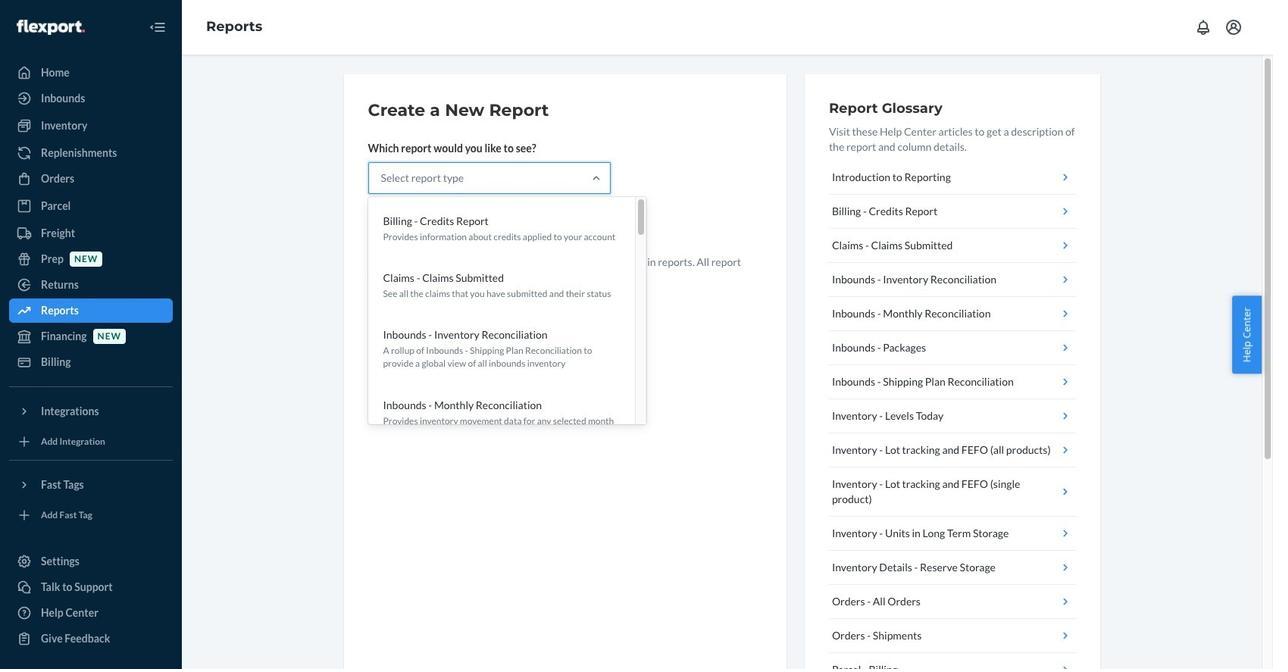 Task type: describe. For each thing, give the bounding box(es) containing it.
open account menu image
[[1225, 18, 1243, 36]]



Task type: vqa. For each thing, say whether or not it's contained in the screenshot.
Flexport logo
yes



Task type: locate. For each thing, give the bounding box(es) containing it.
open notifications image
[[1194, 18, 1212, 36]]

flexport logo image
[[17, 19, 85, 35]]

close navigation image
[[149, 18, 167, 36]]



